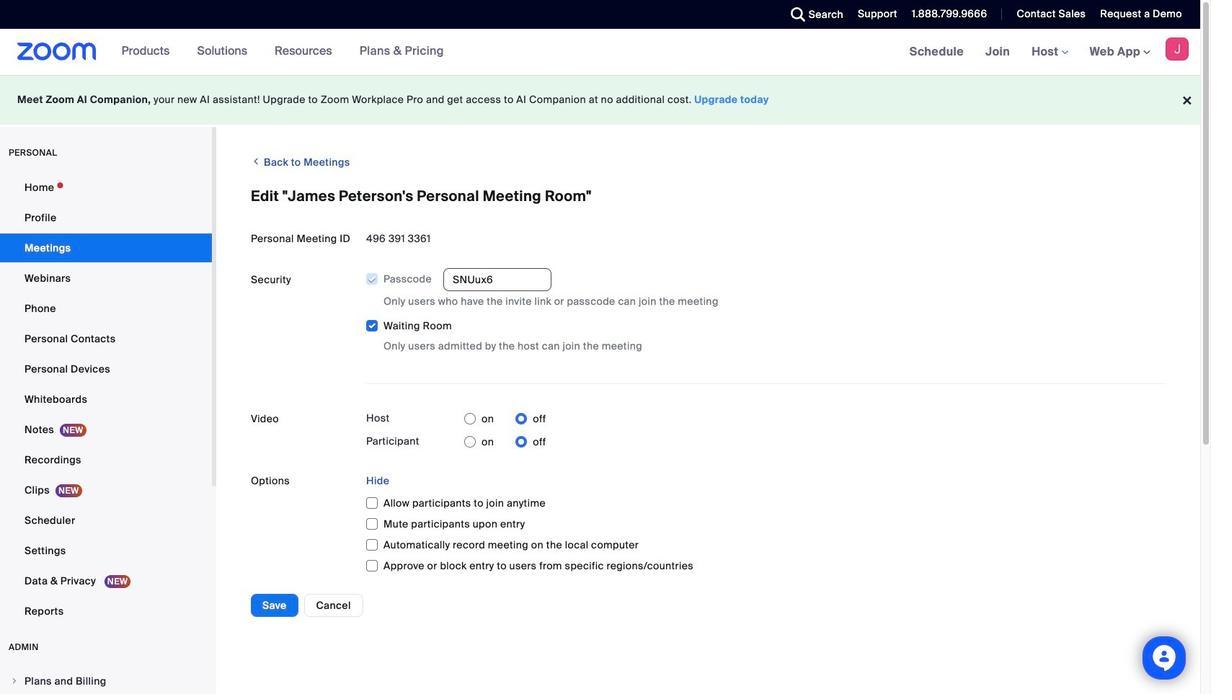 Task type: describe. For each thing, give the bounding box(es) containing it.
personal menu menu
[[0, 173, 212, 627]]

right image
[[10, 677, 19, 686]]

profile picture image
[[1166, 37, 1189, 61]]

meetings navigation
[[899, 29, 1201, 76]]



Task type: locate. For each thing, give the bounding box(es) containing it.
group
[[366, 268, 1166, 354]]

None text field
[[443, 268, 552, 291]]

product information navigation
[[111, 29, 455, 75]]

banner
[[0, 29, 1201, 76]]

menu item
[[0, 668, 212, 694]]

option group
[[464, 408, 546, 431], [464, 431, 546, 454]]

zoom logo image
[[17, 43, 96, 61]]

footer
[[0, 75, 1201, 125]]

1 option group from the top
[[464, 408, 546, 431]]

2 option group from the top
[[464, 431, 546, 454]]

left image
[[251, 154, 261, 169]]



Task type: vqa. For each thing, say whether or not it's contained in the screenshot.
1st option group from the top
yes



